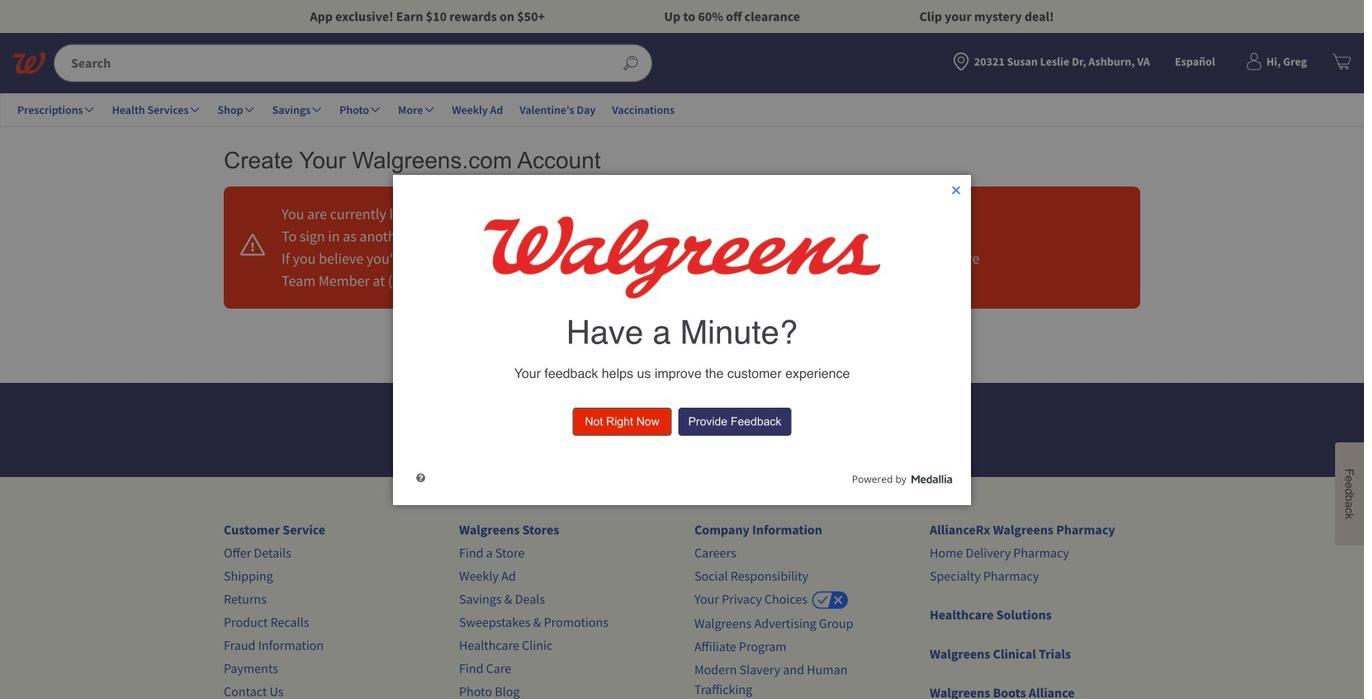 Task type: describe. For each thing, give the bounding box(es) containing it.
search image
[[615, 47, 647, 79]]

walgreens: trusted since 1901 image
[[12, 52, 45, 74]]



Task type: locate. For each thing, give the bounding box(es) containing it.
top navigation with the logo, search field, account and cart element
[[0, 33, 1365, 126]]

ccpa opt-out icon image
[[810, 591, 851, 611]]



Task type: vqa. For each thing, say whether or not it's contained in the screenshot.
Search image
yes



